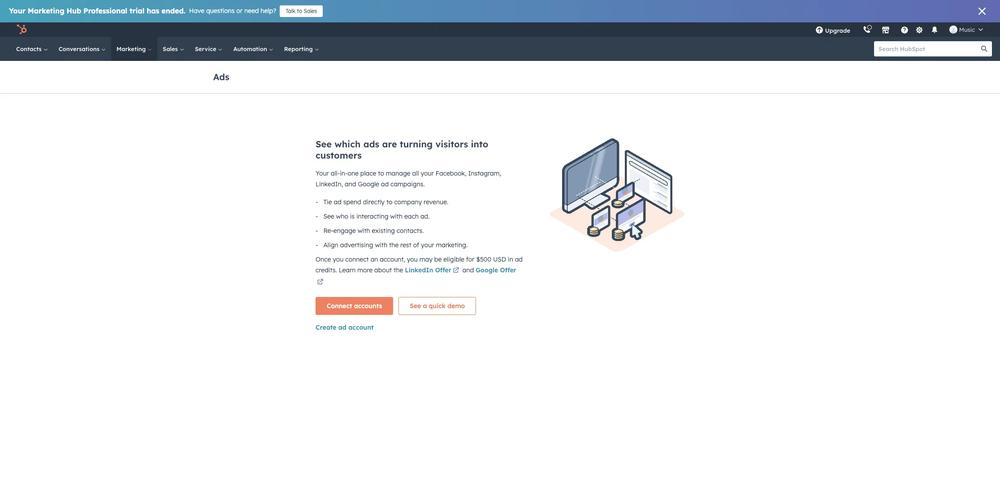Task type: describe. For each thing, give the bounding box(es) containing it.
has
[[147, 6, 159, 15]]

hubspot image
[[16, 24, 27, 35]]

tie ad spend directly to company revenue.
[[323, 198, 448, 206]]

and inside your all-in-one place to manage all your facebook, instagram, linkedin, and google ad campaigns.
[[345, 180, 356, 188]]

connect
[[345, 256, 369, 264]]

quick
[[429, 302, 446, 310]]

in-
[[340, 169, 348, 178]]

help image
[[901, 26, 909, 35]]

ad inside once you connect an account, you may be eligible for $500 usd in ad credits. learn more about the
[[515, 256, 523, 264]]

an
[[371, 256, 378, 264]]

be
[[434, 256, 442, 264]]

advertising
[[340, 241, 373, 249]]

notifications button
[[927, 22, 942, 37]]

which
[[335, 139, 361, 150]]

help?
[[261, 7, 276, 15]]

music
[[959, 26, 975, 33]]

demo
[[448, 302, 465, 310]]

visitors
[[436, 139, 468, 150]]

greg robinson image
[[950, 26, 958, 34]]

facebook,
[[436, 169, 467, 178]]

1 you from the left
[[333, 256, 344, 264]]

see who is interacting with each ad.
[[323, 213, 430, 221]]

ads
[[213, 71, 229, 82]]

your for marketing
[[9, 6, 25, 15]]

your all-in-one place to manage all your facebook, instagram, linkedin, and google ad campaigns.
[[316, 169, 501, 188]]

ended.
[[162, 6, 185, 15]]

link opens in a new window image inside google offer link
[[317, 278, 323, 288]]

directly
[[363, 198, 385, 206]]

professional
[[84, 6, 127, 15]]

hubspot link
[[11, 24, 34, 35]]

instagram,
[[468, 169, 501, 178]]

create ad account
[[316, 324, 374, 332]]

or
[[236, 7, 243, 15]]

your marketing hub professional trial has ended. have questions or need help?
[[9, 6, 276, 15]]

contacts.
[[397, 227, 424, 235]]

linkedin offer link
[[405, 266, 461, 277]]

once
[[316, 256, 331, 264]]

eligible
[[443, 256, 464, 264]]

sales inside button
[[304, 8, 317, 14]]

create ad account button
[[316, 324, 374, 332]]

talk
[[286, 8, 296, 14]]

spend
[[343, 198, 361, 206]]

align advertising with the rest of your marketing.
[[323, 241, 468, 249]]

each
[[404, 213, 419, 221]]

campaigns.
[[391, 180, 425, 188]]

service link
[[190, 37, 228, 61]]

in
[[508, 256, 513, 264]]

talk to sales
[[286, 8, 317, 14]]

linkedin
[[405, 266, 433, 274]]

see a quick demo
[[410, 302, 465, 310]]

settings link
[[914, 25, 925, 34]]

see which ads are turning visitors into customers
[[316, 139, 488, 161]]

calling icon button
[[859, 24, 875, 35]]

usd
[[493, 256, 506, 264]]

1 vertical spatial your
[[421, 241, 434, 249]]

your for all-
[[316, 169, 329, 178]]

questions
[[206, 7, 235, 15]]

about
[[374, 266, 392, 274]]

is
[[350, 213, 355, 221]]

hub
[[67, 6, 81, 15]]

marketplaces image
[[882, 26, 890, 35]]

revenue.
[[424, 198, 448, 206]]

with for the
[[375, 241, 387, 249]]

2 vertical spatial to
[[386, 198, 393, 206]]

settings image
[[916, 26, 924, 34]]

accounts
[[354, 302, 382, 310]]

ad right tie
[[334, 198, 342, 206]]

connect accounts link
[[316, 297, 393, 315]]

marketing.
[[436, 241, 468, 249]]

align
[[323, 241, 338, 249]]

google inside your all-in-one place to manage all your facebook, instagram, linkedin, and google ad campaigns.
[[358, 180, 379, 188]]

search button
[[977, 41, 992, 56]]

see a quick demo button
[[399, 297, 476, 315]]

re-
[[323, 227, 333, 235]]

0 horizontal spatial sales
[[163, 45, 180, 52]]

upgrade
[[825, 27, 850, 34]]

close image
[[979, 8, 986, 15]]

your inside your all-in-one place to manage all your facebook, instagram, linkedin, and google ad campaigns.
[[421, 169, 434, 178]]

place
[[360, 169, 376, 178]]

who
[[336, 213, 348, 221]]

see for see a quick demo
[[410, 302, 421, 310]]

re-engage with existing contacts.
[[323, 227, 424, 235]]

into
[[471, 139, 488, 150]]



Task type: vqa. For each thing, say whether or not it's contained in the screenshot.
"existing properties" button
no



Task type: locate. For each thing, give the bounding box(es) containing it.
1 horizontal spatial offer
[[500, 266, 516, 274]]

company
[[394, 198, 422, 206]]

engage
[[333, 227, 356, 235]]

customers
[[316, 150, 362, 161]]

with down "existing"
[[375, 241, 387, 249]]

linkedin offer
[[405, 266, 451, 274]]

ad right the create
[[338, 324, 347, 332]]

link opens in a new window image down eligible
[[453, 266, 459, 277]]

2 vertical spatial see
[[410, 302, 421, 310]]

with left each
[[390, 213, 403, 221]]

the down account,
[[394, 266, 403, 274]]

notifications image
[[931, 26, 939, 35]]

a
[[423, 302, 427, 310]]

1 vertical spatial your
[[316, 169, 329, 178]]

google
[[358, 180, 379, 188], [476, 266, 498, 274]]

menu
[[809, 22, 989, 37]]

your inside your all-in-one place to manage all your facebook, instagram, linkedin, and google ad campaigns.
[[316, 169, 329, 178]]

have
[[189, 7, 204, 15]]

1 vertical spatial see
[[323, 213, 334, 221]]

0 vertical spatial the
[[389, 241, 399, 249]]

your
[[9, 6, 25, 15], [316, 169, 329, 178]]

1 vertical spatial with
[[358, 227, 370, 235]]

ad down manage
[[381, 180, 389, 188]]

0 vertical spatial google
[[358, 180, 379, 188]]

0 horizontal spatial link opens in a new window image
[[317, 278, 323, 288]]

existing
[[372, 227, 395, 235]]

conversations
[[59, 45, 101, 52]]

0 vertical spatial link opens in a new window image
[[453, 266, 459, 277]]

1 horizontal spatial to
[[378, 169, 384, 178]]

sales left service
[[163, 45, 180, 52]]

0 horizontal spatial google
[[358, 180, 379, 188]]

1 vertical spatial google
[[476, 266, 498, 274]]

with for existing
[[358, 227, 370, 235]]

marketplaces button
[[876, 22, 895, 37]]

ad
[[381, 180, 389, 188], [334, 198, 342, 206], [515, 256, 523, 264], [338, 324, 347, 332]]

1 vertical spatial to
[[378, 169, 384, 178]]

offer down in
[[500, 266, 516, 274]]

0 horizontal spatial and
[[345, 180, 356, 188]]

search image
[[981, 46, 988, 52]]

your up linkedin,
[[316, 169, 329, 178]]

0 horizontal spatial marketing
[[28, 6, 64, 15]]

all
[[412, 169, 419, 178]]

offer
[[435, 266, 451, 274], [500, 266, 516, 274]]

you up linkedin
[[407, 256, 418, 264]]

2 you from the left
[[407, 256, 418, 264]]

the left rest
[[389, 241, 399, 249]]

1 offer from the left
[[435, 266, 451, 274]]

may
[[420, 256, 433, 264]]

0 horizontal spatial with
[[358, 227, 370, 235]]

create
[[316, 324, 336, 332]]

1 horizontal spatial google
[[476, 266, 498, 274]]

reporting
[[284, 45, 315, 52]]

2 horizontal spatial with
[[390, 213, 403, 221]]

automation
[[233, 45, 269, 52]]

0 vertical spatial see
[[316, 139, 332, 150]]

1 horizontal spatial and
[[461, 266, 476, 274]]

to right directly
[[386, 198, 393, 206]]

for
[[466, 256, 475, 264]]

account
[[348, 324, 374, 332]]

automation link
[[228, 37, 279, 61]]

and down for
[[461, 266, 476, 274]]

google down place
[[358, 180, 379, 188]]

with
[[390, 213, 403, 221], [358, 227, 370, 235], [375, 241, 387, 249]]

0 horizontal spatial link opens in a new window image
[[317, 279, 323, 286]]

to right place
[[378, 169, 384, 178]]

service
[[195, 45, 218, 52]]

account,
[[380, 256, 405, 264]]

to inside your all-in-one place to manage all your facebook, instagram, linkedin, and google ad campaigns.
[[378, 169, 384, 178]]

marketing link
[[111, 37, 157, 61]]

marketing
[[28, 6, 64, 15], [116, 45, 148, 52]]

0 horizontal spatial you
[[333, 256, 344, 264]]

to inside button
[[297, 8, 302, 14]]

music button
[[944, 22, 989, 37]]

talk to sales button
[[280, 5, 323, 17]]

0 vertical spatial and
[[345, 180, 356, 188]]

you
[[333, 256, 344, 264], [407, 256, 418, 264]]

sales link
[[157, 37, 190, 61]]

contacts
[[16, 45, 43, 52]]

1 horizontal spatial with
[[375, 241, 387, 249]]

1 horizontal spatial you
[[407, 256, 418, 264]]

once you connect an account, you may be eligible for $500 usd in ad credits. learn more about the
[[316, 256, 523, 274]]

link opens in a new window image
[[453, 266, 459, 277], [317, 279, 323, 286]]

linkedin,
[[316, 180, 343, 188]]

sales
[[304, 8, 317, 14], [163, 45, 180, 52]]

need
[[244, 7, 259, 15]]

contacts link
[[11, 37, 53, 61]]

turning
[[400, 139, 433, 150]]

1 horizontal spatial sales
[[304, 8, 317, 14]]

0 horizontal spatial offer
[[435, 266, 451, 274]]

see left who on the left top
[[323, 213, 334, 221]]

0 horizontal spatial your
[[9, 6, 25, 15]]

your right all
[[421, 169, 434, 178]]

see for see who is interacting with each ad.
[[323, 213, 334, 221]]

trial
[[130, 6, 145, 15]]

1 vertical spatial the
[[394, 266, 403, 274]]

are
[[382, 139, 397, 150]]

marketing down trial
[[116, 45, 148, 52]]

calling icon image
[[863, 26, 871, 34]]

2 horizontal spatial to
[[386, 198, 393, 206]]

ad.
[[420, 213, 430, 221]]

0 vertical spatial link opens in a new window image
[[453, 268, 459, 274]]

0 vertical spatial to
[[297, 8, 302, 14]]

0 vertical spatial marketing
[[28, 6, 64, 15]]

tie
[[323, 198, 332, 206]]

rest
[[400, 241, 411, 249]]

you up learn
[[333, 256, 344, 264]]

link opens in a new window image down credits.
[[317, 279, 323, 286]]

the inside once you connect an account, you may be eligible for $500 usd in ad credits. learn more about the
[[394, 266, 403, 274]]

more
[[357, 266, 373, 274]]

google down $500
[[476, 266, 498, 274]]

2 vertical spatial with
[[375, 241, 387, 249]]

see inside button
[[410, 302, 421, 310]]

google offer link
[[316, 266, 516, 288]]

marketing left the hub
[[28, 6, 64, 15]]

help button
[[897, 22, 912, 37]]

0 vertical spatial with
[[390, 213, 403, 221]]

menu item
[[857, 22, 858, 37]]

ad right in
[[515, 256, 523, 264]]

your right of
[[421, 241, 434, 249]]

2 offer from the left
[[500, 266, 516, 274]]

link opens in a new window image inside google offer link
[[317, 279, 323, 286]]

one
[[348, 169, 359, 178]]

to
[[297, 8, 302, 14], [378, 169, 384, 178], [386, 198, 393, 206]]

1 vertical spatial link opens in a new window image
[[317, 279, 323, 286]]

conversations link
[[53, 37, 111, 61]]

your up hubspot image
[[9, 6, 25, 15]]

link opens in a new window image down credits.
[[317, 278, 323, 288]]

manage
[[386, 169, 411, 178]]

0 vertical spatial sales
[[304, 8, 317, 14]]

offer down be
[[435, 266, 451, 274]]

Search HubSpot search field
[[874, 41, 984, 56]]

connect
[[327, 302, 352, 310]]

and down one
[[345, 180, 356, 188]]

0 vertical spatial your
[[9, 6, 25, 15]]

1 horizontal spatial link opens in a new window image
[[453, 268, 459, 274]]

0 horizontal spatial to
[[297, 8, 302, 14]]

1 horizontal spatial marketing
[[116, 45, 148, 52]]

with up advertising
[[358, 227, 370, 235]]

sales right talk
[[304, 8, 317, 14]]

see
[[316, 139, 332, 150], [323, 213, 334, 221], [410, 302, 421, 310]]

see left a
[[410, 302, 421, 310]]

your
[[421, 169, 434, 178], [421, 241, 434, 249]]

connect accounts
[[327, 302, 382, 310]]

offer for google offer
[[500, 266, 516, 274]]

see left which
[[316, 139, 332, 150]]

$500
[[476, 256, 491, 264]]

1 vertical spatial link opens in a new window image
[[317, 278, 323, 288]]

ad inside your all-in-one place to manage all your facebook, instagram, linkedin, and google ad campaigns.
[[381, 180, 389, 188]]

all-
[[331, 169, 340, 178]]

link opens in a new window image
[[453, 268, 459, 274], [317, 278, 323, 288]]

interacting
[[356, 213, 388, 221]]

reporting link
[[279, 37, 324, 61]]

the
[[389, 241, 399, 249], [394, 266, 403, 274]]

learn
[[339, 266, 356, 274]]

see for see which ads are turning visitors into customers
[[316, 139, 332, 150]]

google offer
[[476, 266, 516, 274]]

1 horizontal spatial link opens in a new window image
[[453, 266, 459, 277]]

1 vertical spatial and
[[461, 266, 476, 274]]

1 horizontal spatial your
[[316, 169, 329, 178]]

1 vertical spatial marketing
[[116, 45, 148, 52]]

offer for linkedin offer
[[435, 266, 451, 274]]

ads
[[363, 139, 379, 150]]

upgrade image
[[815, 26, 823, 35]]

0 vertical spatial your
[[421, 169, 434, 178]]

menu containing music
[[809, 22, 989, 37]]

to right talk
[[297, 8, 302, 14]]

link opens in a new window image down eligible
[[453, 268, 459, 274]]

1 vertical spatial sales
[[163, 45, 180, 52]]

see inside see which ads are turning visitors into customers
[[316, 139, 332, 150]]

link opens in a new window image inside linkedin offer link
[[453, 268, 459, 274]]



